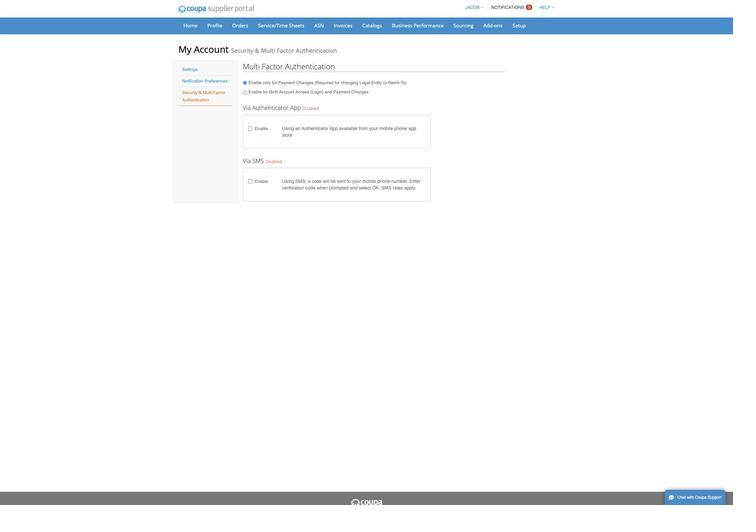 Task type: locate. For each thing, give the bounding box(es) containing it.
1 vertical spatial changes
[[352, 89, 369, 94]]

code
[[312, 179, 322, 184], [306, 185, 316, 191]]

or
[[383, 80, 387, 85]]

and inside using sms, a code will be sent to your mobile phone number. enter verification code when prompted and select ok. sms rates apply.
[[350, 185, 358, 191]]

notification preferences
[[182, 79, 228, 84]]

1 vertical spatial authentication
[[285, 61, 335, 72]]

1 horizontal spatial security
[[231, 47, 254, 54]]

code down a
[[306, 185, 316, 191]]

sms
[[253, 157, 264, 165], [382, 185, 392, 191]]

1 vertical spatial multi
[[243, 61, 260, 72]]

1 via from the top
[[243, 104, 251, 112]]

enable right enable for both account access (login) and payment changes radio on the left of page
[[249, 89, 262, 94]]

disabled inside via authenticator app disabled
[[303, 105, 319, 111]]

using inside using an authenticator app available from your mobile phone app store
[[282, 126, 294, 131]]

1 vertical spatial disabled
[[266, 158, 282, 164]]

enter
[[410, 179, 421, 184]]

coupa supplier portal image
[[174, 1, 259, 18], [350, 499, 383, 505]]

phone
[[395, 126, 408, 131], [378, 179, 391, 184]]

Enable for Both Account Access (Login) and Payment Changes radio
[[243, 88, 247, 97]]

0 vertical spatial authenticator
[[253, 104, 289, 112]]

profile link
[[203, 20, 227, 30]]

1 vertical spatial phone
[[378, 179, 391, 184]]

remit-
[[388, 80, 401, 85]]

multi factor authentication
[[243, 61, 335, 72]]

sent
[[337, 179, 346, 184]]

1 vertical spatial sms
[[382, 185, 392, 191]]

via authenticator app disabled
[[243, 104, 319, 112]]

1 horizontal spatial disabled
[[303, 105, 319, 111]]

1 horizontal spatial authenticator
[[302, 126, 329, 131]]

1 vertical spatial using
[[282, 179, 294, 184]]

only
[[263, 80, 271, 85]]

using
[[282, 126, 294, 131], [282, 179, 294, 184]]

0 vertical spatial disabled
[[303, 105, 319, 111]]

mobile
[[380, 126, 393, 131], [363, 179, 376, 184]]

orders link
[[228, 20, 253, 30]]

factor
[[277, 47, 295, 54], [262, 61, 283, 72], [213, 90, 225, 95]]

your
[[369, 126, 378, 131], [352, 179, 361, 184]]

& inside security & multi factor authentication
[[199, 90, 202, 95]]

1 vertical spatial mobile
[[363, 179, 376, 184]]

account down profile link
[[194, 43, 229, 55]]

via
[[243, 104, 251, 112], [243, 157, 251, 165]]

2 using from the top
[[282, 179, 294, 184]]

via for via sms
[[243, 157, 251, 165]]

your inside using sms, a code will be sent to your mobile phone number. enter verification code when prompted and select ok. sms rates apply.
[[352, 179, 361, 184]]

will
[[323, 179, 330, 184]]

using an authenticator app available from your mobile phone app store
[[282, 126, 417, 138]]

0 horizontal spatial disabled
[[266, 158, 282, 164]]

1 vertical spatial app
[[330, 126, 338, 131]]

2 vertical spatial authentication
[[182, 97, 209, 102]]

0 vertical spatial your
[[369, 126, 378, 131]]

using up verification
[[282, 179, 294, 184]]

0 vertical spatial app
[[290, 104, 301, 112]]

1 vertical spatial coupa supplier portal image
[[350, 499, 383, 505]]

help
[[540, 5, 551, 10]]

your right from
[[369, 126, 378, 131]]

authenticator down both
[[253, 104, 289, 112]]

help link
[[537, 5, 555, 10]]

& inside 'my account security & multi factor authentication'
[[255, 47, 260, 54]]

authenticator
[[253, 104, 289, 112], [302, 126, 329, 131]]

authentication down notification
[[182, 97, 209, 102]]

to)
[[401, 80, 407, 85]]

authenticator right an
[[302, 126, 329, 131]]

rates
[[393, 185, 403, 191]]

0 vertical spatial &
[[255, 47, 260, 54]]

enable
[[249, 80, 262, 85], [249, 89, 262, 94], [255, 126, 268, 131], [255, 179, 268, 184]]

apply.
[[405, 185, 417, 191]]

settings link
[[182, 67, 198, 72]]

app left available
[[330, 126, 338, 131]]

2 horizontal spatial multi
[[261, 47, 275, 54]]

1 vertical spatial payment
[[334, 89, 351, 94]]

0 horizontal spatial for
[[263, 89, 268, 94]]

changes
[[297, 80, 314, 85], [352, 89, 369, 94]]

security down orders
[[231, 47, 254, 54]]

1 vertical spatial security
[[182, 90, 198, 95]]

1 vertical spatial via
[[243, 157, 251, 165]]

security down notification
[[182, 90, 198, 95]]

both
[[269, 89, 278, 94]]

and
[[325, 89, 332, 94], [350, 185, 358, 191]]

changes up access
[[297, 80, 314, 85]]

authentication up the (required
[[285, 61, 335, 72]]

factor up multi factor authentication
[[277, 47, 295, 54]]

factor inside 'my account security & multi factor authentication'
[[277, 47, 295, 54]]

1 horizontal spatial and
[[350, 185, 358, 191]]

0 vertical spatial payment
[[278, 80, 295, 85]]

and down enable only for payment changes (required for changing legal entity or remit-to)
[[325, 89, 332, 94]]

1 horizontal spatial phone
[[395, 126, 408, 131]]

app
[[290, 104, 301, 112], [330, 126, 338, 131]]

with
[[687, 495, 695, 500]]

using inside using sms, a code will be sent to your mobile phone number. enter verification code when prompted and select ok. sms rates apply.
[[282, 179, 294, 184]]

0 vertical spatial coupa supplier portal image
[[174, 1, 259, 18]]

0 horizontal spatial multi
[[203, 90, 212, 95]]

1 using from the top
[[282, 126, 294, 131]]

enable down via sms disabled
[[255, 179, 268, 184]]

multi inside 'my account security & multi factor authentication'
[[261, 47, 275, 54]]

disabled down the enable for both account access (login) and payment changes
[[303, 105, 319, 111]]

mobile up select
[[363, 179, 376, 184]]

multi up enable only for payment changes (required for changing legal entity or remit-to) radio
[[243, 61, 260, 72]]

security
[[231, 47, 254, 54], [182, 90, 198, 95]]

0 horizontal spatial security
[[182, 90, 198, 95]]

0 vertical spatial mobile
[[380, 126, 393, 131]]

&
[[255, 47, 260, 54], [199, 90, 202, 95]]

1 horizontal spatial app
[[330, 126, 338, 131]]

0 vertical spatial and
[[325, 89, 332, 94]]

chat with coupa support
[[678, 495, 722, 500]]

account right both
[[279, 89, 295, 94]]

0 horizontal spatial phone
[[378, 179, 391, 184]]

1 vertical spatial authenticator
[[302, 126, 329, 131]]

authenticator inside using an authenticator app available from your mobile phone app store
[[302, 126, 329, 131]]

& down 'notification preferences' link
[[199, 90, 202, 95]]

0 vertical spatial via
[[243, 104, 251, 112]]

business performance link
[[388, 20, 448, 30]]

for right 'only'
[[272, 80, 277, 85]]

multi inside security & multi factor authentication
[[203, 90, 212, 95]]

multi
[[261, 47, 275, 54], [243, 61, 260, 72], [203, 90, 212, 95]]

1 horizontal spatial your
[[369, 126, 378, 131]]

factor up 'only'
[[262, 61, 283, 72]]

mobile right from
[[380, 126, 393, 131]]

navigation
[[463, 1, 555, 14]]

account
[[194, 43, 229, 55], [279, 89, 295, 94]]

1 horizontal spatial payment
[[334, 89, 351, 94]]

an
[[295, 126, 301, 131]]

security & multi factor authentication link
[[182, 90, 225, 102]]

0 vertical spatial multi
[[261, 47, 275, 54]]

select
[[359, 185, 371, 191]]

security inside 'my account security & multi factor authentication'
[[231, 47, 254, 54]]

for left changing
[[335, 80, 340, 85]]

1 vertical spatial account
[[279, 89, 295, 94]]

chat with coupa support button
[[665, 490, 726, 505]]

add-ons link
[[480, 20, 507, 30]]

phone left the app
[[395, 126, 408, 131]]

payment down multi factor authentication
[[278, 80, 295, 85]]

0 vertical spatial security
[[231, 47, 254, 54]]

jacob link
[[463, 5, 484, 10]]

disabled
[[303, 105, 319, 111], [266, 158, 282, 164]]

my account security & multi factor authentication
[[179, 43, 337, 55]]

multi down service/time
[[261, 47, 275, 54]]

factor down preferences
[[213, 90, 225, 95]]

phone up ok.
[[378, 179, 391, 184]]

multi down 'notification preferences' link
[[203, 90, 212, 95]]

and down to
[[350, 185, 358, 191]]

1 horizontal spatial mobile
[[380, 126, 393, 131]]

0 horizontal spatial authenticator
[[253, 104, 289, 112]]

mobile inside using an authenticator app available from your mobile phone app store
[[380, 126, 393, 131]]

using up store
[[282, 126, 294, 131]]

0 vertical spatial authentication
[[296, 47, 337, 54]]

1 horizontal spatial sms
[[382, 185, 392, 191]]

2 via from the top
[[243, 157, 251, 165]]

0 vertical spatial phone
[[395, 126, 408, 131]]

1 vertical spatial and
[[350, 185, 358, 191]]

performance
[[414, 22, 444, 29]]

& down service/time
[[255, 47, 260, 54]]

1 vertical spatial factor
[[262, 61, 283, 72]]

None checkbox
[[248, 126, 253, 131], [248, 179, 253, 184], [248, 126, 253, 131], [248, 179, 253, 184]]

app down access
[[290, 104, 301, 112]]

from
[[359, 126, 368, 131]]

via for via authenticator app
[[243, 104, 251, 112]]

0 vertical spatial changes
[[297, 80, 314, 85]]

code right a
[[312, 179, 322, 184]]

for
[[272, 80, 277, 85], [335, 80, 340, 85], [263, 89, 268, 94]]

0 horizontal spatial coupa supplier portal image
[[174, 1, 259, 18]]

0 vertical spatial factor
[[277, 47, 295, 54]]

1 vertical spatial your
[[352, 179, 361, 184]]

service/time sheets
[[258, 22, 305, 29]]

1 horizontal spatial &
[[255, 47, 260, 54]]

to
[[347, 179, 351, 184]]

using for using sms, a code will be sent to your mobile phone number. enter verification code when prompted and select ok. sms rates apply.
[[282, 179, 294, 184]]

2 vertical spatial factor
[[213, 90, 225, 95]]

1 horizontal spatial coupa supplier portal image
[[350, 499, 383, 505]]

payment down changing
[[334, 89, 351, 94]]

asn link
[[310, 20, 329, 30]]

entity
[[372, 80, 382, 85]]

0 horizontal spatial app
[[290, 104, 301, 112]]

security inside security & multi factor authentication
[[182, 90, 198, 95]]

2 vertical spatial multi
[[203, 90, 212, 95]]

mobile inside using sms, a code will be sent to your mobile phone number. enter verification code when prompted and select ok. sms rates apply.
[[363, 179, 376, 184]]

changes down legal
[[352, 89, 369, 94]]

0 horizontal spatial &
[[199, 90, 202, 95]]

ons
[[495, 22, 503, 29]]

0 horizontal spatial mobile
[[363, 179, 376, 184]]

0 vertical spatial account
[[194, 43, 229, 55]]

authentication down asn link
[[296, 47, 337, 54]]

0 vertical spatial sms
[[253, 157, 264, 165]]

sheets
[[289, 22, 305, 29]]

your right to
[[352, 179, 361, 184]]

prompted
[[329, 185, 349, 191]]

jacob
[[466, 5, 480, 10]]

2 horizontal spatial for
[[335, 80, 340, 85]]

0 horizontal spatial payment
[[278, 80, 295, 85]]

0 horizontal spatial account
[[194, 43, 229, 55]]

enable right enable only for payment changes (required for changing legal entity or remit-to) radio
[[249, 80, 262, 85]]

disabled down store
[[266, 158, 282, 164]]

0 horizontal spatial and
[[325, 89, 332, 94]]

0
[[528, 5, 531, 10]]

payment
[[278, 80, 295, 85], [334, 89, 351, 94]]

for left both
[[263, 89, 268, 94]]

1 vertical spatial &
[[199, 90, 202, 95]]

business
[[392, 22, 413, 29]]

0 horizontal spatial your
[[352, 179, 361, 184]]

0 vertical spatial using
[[282, 126, 294, 131]]



Task type: describe. For each thing, give the bounding box(es) containing it.
number.
[[392, 179, 409, 184]]

add-
[[484, 22, 495, 29]]

chat
[[678, 495, 686, 500]]

my
[[179, 43, 192, 55]]

verification
[[282, 185, 304, 191]]

notifications 0
[[492, 5, 531, 10]]

notifications
[[492, 5, 525, 10]]

authentication inside security & multi factor authentication
[[182, 97, 209, 102]]

disabled inside via sms disabled
[[266, 158, 282, 164]]

support
[[708, 495, 722, 500]]

navigation containing notifications 0
[[463, 1, 555, 14]]

sms inside using sms, a code will be sent to your mobile phone number. enter verification code when prompted and select ok. sms rates apply.
[[382, 185, 392, 191]]

enable for both account access (login) and payment changes
[[249, 89, 369, 94]]

be
[[331, 179, 336, 184]]

using for using an authenticator app available from your mobile phone app store
[[282, 126, 294, 131]]

asn
[[315, 22, 324, 29]]

0 horizontal spatial sms
[[253, 157, 264, 165]]

a
[[308, 179, 311, 184]]

app
[[409, 126, 417, 131]]

notification preferences link
[[182, 79, 228, 84]]

orders
[[232, 22, 248, 29]]

sourcing
[[454, 22, 474, 29]]

1 vertical spatial code
[[306, 185, 316, 191]]

home link
[[179, 20, 202, 30]]

Enable only for Payment Changes (Required for changing Legal Entity or Remit-To) radio
[[243, 79, 247, 87]]

sourcing link
[[450, 20, 478, 30]]

catalogs
[[363, 22, 382, 29]]

phone inside using an authenticator app available from your mobile phone app store
[[395, 126, 408, 131]]

0 horizontal spatial changes
[[297, 80, 314, 85]]

1 horizontal spatial account
[[279, 89, 295, 94]]

setup
[[513, 22, 526, 29]]

via sms disabled
[[243, 157, 282, 165]]

store
[[282, 132, 293, 138]]

your inside using an authenticator app available from your mobile phone app store
[[369, 126, 378, 131]]

invoices
[[334, 22, 353, 29]]

enable only for payment changes (required for changing legal entity or remit-to)
[[249, 80, 407, 85]]

profile
[[208, 22, 223, 29]]

phone inside using sms, a code will be sent to your mobile phone number. enter verification code when prompted and select ok. sms rates apply.
[[378, 179, 391, 184]]

add-ons
[[484, 22, 503, 29]]

authentication inside 'my account security & multi factor authentication'
[[296, 47, 337, 54]]

(login)
[[311, 89, 324, 94]]

(required
[[315, 80, 334, 85]]

invoices link
[[330, 20, 357, 30]]

service/time sheets link
[[254, 20, 309, 30]]

notification
[[182, 79, 204, 84]]

security & multi factor authentication
[[182, 90, 225, 102]]

settings
[[182, 67, 198, 72]]

factor inside security & multi factor authentication
[[213, 90, 225, 95]]

access
[[296, 89, 309, 94]]

available
[[339, 126, 358, 131]]

when
[[317, 185, 328, 191]]

1 horizontal spatial changes
[[352, 89, 369, 94]]

home
[[184, 22, 198, 29]]

using sms, a code will be sent to your mobile phone number. enter verification code when prompted and select ok. sms rates apply.
[[282, 179, 421, 191]]

catalogs link
[[358, 20, 387, 30]]

1 horizontal spatial for
[[272, 80, 277, 85]]

changing
[[341, 80, 359, 85]]

preferences
[[205, 79, 228, 84]]

service/time
[[258, 22, 288, 29]]

setup link
[[509, 20, 531, 30]]

coupa
[[696, 495, 707, 500]]

1 horizontal spatial multi
[[243, 61, 260, 72]]

app inside using an authenticator app available from your mobile phone app store
[[330, 126, 338, 131]]

sms,
[[295, 179, 307, 184]]

enable down via authenticator app disabled
[[255, 126, 268, 131]]

legal
[[360, 80, 370, 85]]

ok.
[[373, 185, 381, 191]]

business performance
[[392, 22, 444, 29]]

0 vertical spatial code
[[312, 179, 322, 184]]



Task type: vqa. For each thing, say whether or not it's contained in the screenshot.
the bottom Security
yes



